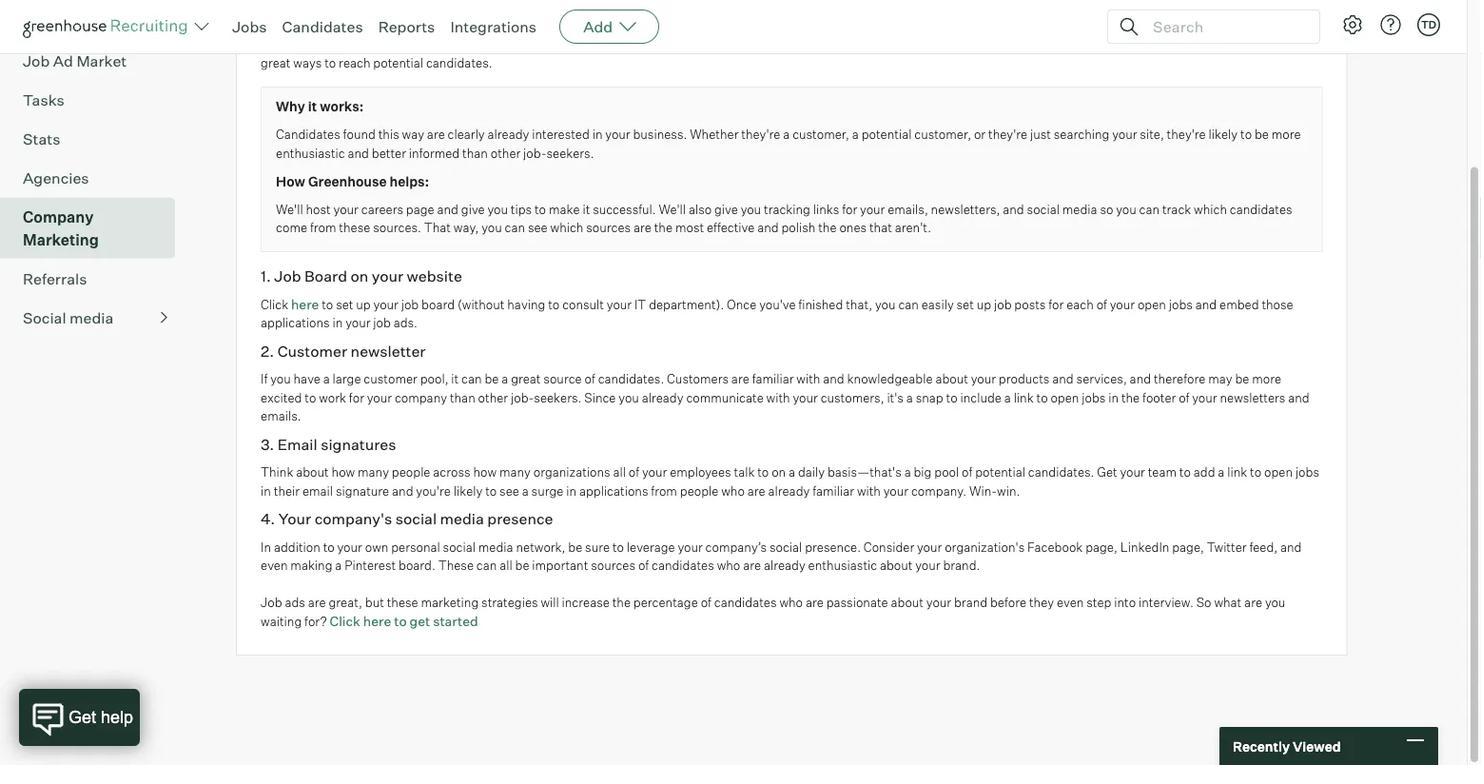 Task type: describe. For each thing, give the bounding box(es) containing it.
than inside candidates found this way are clearly already interested in your business. whether they're a customer, a potential customer, or they're just searching your site, they're likely to be more enthusiastic and better informed than other job-seekers.
[[463, 145, 488, 161]]

social inside we'll host your careers page and give you tips to make it successful. we'll also give you tracking links for your emails, newsletters, and social media so you can track which candidates come from these sources. that way, you can see which sources are the most effective and polish the ones that aren't.
[[1027, 201, 1060, 217]]

other inside if you have a large customer pool, it can be a great source of candidates. customers are familiar with and knowledgeable about your products and services, and therefore may be more excited to work for your company than other job-seekers. since you already communicate with your customers, it's a snap to include a link to open jobs in the footer of your newsletters and emails.
[[478, 390, 508, 405]]

job ad market
[[23, 51, 127, 70]]

channels
[[1247, 37, 1298, 52]]

your right host
[[334, 201, 359, 217]]

click here
[[261, 296, 319, 312]]

the down links
[[819, 220, 837, 235]]

and inside candidates found this way are clearly already interested in your business. whether they're a customer, a potential customer, or they're just searching your site, they're likely to be more enthusiastic and better informed than other job-seekers.
[[348, 145, 369, 161]]

important
[[532, 558, 588, 573]]

leverage
[[627, 539, 675, 555]]

be left sure at the bottom left of page
[[568, 539, 583, 555]]

these inside your existing marketing presence (website, email newsletters, social media presence, etc.) shouldn't just be aimed at your potential customers. in fact, with a few tweaks, these channels are great ways to reach potential candidates.
[[1213, 37, 1245, 52]]

social
[[23, 308, 66, 327]]

0 vertical spatial it
[[308, 98, 317, 115]]

and right "newsletters"
[[1289, 390, 1310, 405]]

your up 2. customer newsletter
[[346, 315, 371, 330]]

td button
[[1418, 13, 1441, 36]]

about inside if you have a large customer pool, it can be a great source of candidates. customers are familiar with and knowledgeable about your products and services, and therefore may be more excited to work for your company than other job-seekers. since you already communicate with your customers, it's a snap to include a link to open jobs in the footer of your newsletters and emails.
[[936, 371, 969, 387]]

be up "newsletters"
[[1236, 371, 1250, 387]]

sources.
[[373, 220, 421, 235]]

see inside think about how many people across how many organizations all of your employees talk to on a daily basis—that's a big pool of potential candidates. get your team to add a link to open jobs in their email signature and you're likely to see a surge in applications from people who are already familiar with your company. win-win.
[[500, 483, 519, 498]]

in addition to your own personal social media network, be sure to leverage your company's social presence. consider your organization's facebook page, linkedin page, twitter feed, and even making a pinterest board. these can all be important sources of candidates who are already enthusiastic about your brand.
[[261, 539, 1302, 573]]

1 they're from the left
[[742, 127, 781, 142]]

you up "effective" in the top of the page
[[741, 201, 761, 217]]

presence inside your existing marketing presence (website, email newsletters, social media presence, etc.) shouldn't just be aimed at your potential customers. in fact, with a few tweaks, these channels are great ways to reach potential candidates.
[[397, 37, 450, 52]]

a right have
[[323, 371, 330, 387]]

your inside your existing marketing presence (website, email newsletters, social media presence, etc.) shouldn't just be aimed at your potential customers. in fact, with a few tweaks, these channels are great ways to reach potential candidates.
[[261, 37, 287, 52]]

your left the brand.
[[916, 558, 941, 573]]

across
[[433, 465, 471, 480]]

ads
[[285, 595, 305, 610]]

click for click here
[[261, 297, 288, 312]]

be right pool,
[[485, 371, 499, 387]]

be inside your existing marketing presence (website, email newsletters, social media presence, etc.) shouldn't just be aimed at your potential customers. in fact, with a few tweaks, these channels are great ways to reach potential candidates.
[[852, 37, 866, 52]]

can inside the to set up your job board (without having to consult your it department). once you've finished that, you can easily set up job posts for each of your open jobs and embed those applications in your job ads.
[[899, 297, 919, 312]]

to right here link
[[322, 297, 333, 312]]

are right 'what'
[[1245, 595, 1263, 610]]

jobs inside the to set up your job board (without having to consult your it department). once you've finished that, you can easily set up job posts for each of your open jobs and embed those applications in your job ads.
[[1169, 297, 1193, 312]]

email inside your existing marketing presence (website, email newsletters, social media presence, etc.) shouldn't just be aimed at your potential customers. in fact, with a few tweaks, these channels are great ways to reach potential candidates.
[[507, 37, 538, 52]]

a down products at the right
[[1005, 390, 1011, 405]]

addition
[[274, 539, 320, 555]]

basis—that's
[[828, 465, 902, 480]]

for inside we'll host your careers page and give you tips to make it successful. we'll also give you tracking links for your emails, newsletters, and social media so you can track which candidates come from these sources. that way, you can see which sources are the most effective and polish the ones that aren't.
[[842, 201, 858, 217]]

aimed
[[869, 37, 904, 52]]

to right add
[[1251, 465, 1262, 480]]

your down customer
[[367, 390, 392, 405]]

integrations
[[450, 17, 537, 36]]

are inside if you have a large customer pool, it can be a great source of candidates. customers are familiar with and knowledgeable about your products and services, and therefore may be more excited to work for your company than other job-seekers. since you already communicate with your customers, it's a snap to include a link to open jobs in the footer of your newsletters and emails.
[[732, 371, 750, 387]]

candidates inside we'll host your careers page and give you tips to make it successful. we'll also give you tracking links for your emails, newsletters, and social media so you can track which candidates come from these sources. that way, you can see which sources are the most effective and polish the ones that aren't.
[[1230, 201, 1293, 217]]

and left so
[[1003, 201, 1025, 217]]

1 horizontal spatial which
[[1194, 201, 1228, 217]]

potential inside candidates found this way are clearly already interested in your business. whether they're a customer, a potential customer, or they're just searching your site, they're likely to be more enthusiastic and better informed than other job-seekers.
[[862, 127, 912, 142]]

more inside candidates found this way are clearly already interested in your business. whether they're a customer, a potential customer, or they're just searching your site, they're likely to be more enthusiastic and better informed than other job-seekers.
[[1272, 127, 1301, 142]]

are inside think about how many people across how many organizations all of your employees talk to on a daily basis—that's a big pool of potential candidates. get your team to add a link to open jobs in their email signature and you're likely to see a surge in applications from people who are already familiar with your company. win-win.
[[748, 483, 766, 498]]

jobs inside think about how many people across how many organizations all of your employees talk to on a daily basis—that's a big pool of potential candidates. get your team to add a link to open jobs in their email signature and you're likely to see a surge in applications from people who are already familiar with your company. win-win.
[[1296, 465, 1320, 480]]

step
[[1087, 595, 1112, 610]]

your existing marketing presence (website, email newsletters, social media presence, etc.) shouldn't just be aimed at your potential customers. in fact, with a few tweaks, these channels are great ways to reach potential candidates.
[[261, 37, 1319, 71]]

to right talk on the bottom of the page
[[758, 465, 769, 480]]

and inside think about how many people across how many organizations all of your employees talk to on a daily basis—that's a big pool of potential candidates. get your team to add a link to open jobs in their email signature and you're likely to see a surge in applications from people who are already familiar with your company. win-win.
[[392, 483, 413, 498]]

1 we'll from the left
[[276, 201, 303, 217]]

to left get
[[394, 613, 407, 630]]

a left source
[[502, 371, 508, 387]]

social media link
[[23, 306, 167, 329]]

you inside job ads are great, but these marketing strategies will increase the percentage of candidates who are passionate about your brand before they even step into interview. so what are you waiting for?
[[1266, 595, 1286, 610]]

to down have
[[305, 390, 316, 405]]

great,
[[329, 595, 363, 610]]

your up ads.
[[374, 297, 399, 312]]

1. job board on your website
[[261, 266, 462, 285]]

enthusiastic inside in addition to your own personal social media network, be sure to leverage your company's social presence. consider your organization's facebook page, linkedin page, twitter feed, and even making a pinterest board. these can all be important sources of candidates who are already enthusiastic about your brand.
[[808, 558, 878, 573]]

with down the to set up your job board (without having to consult your it department). once you've finished that, you can easily set up job posts for each of your open jobs and embed those applications in your job ads.
[[797, 371, 821, 387]]

that
[[870, 220, 892, 235]]

1 page, from the left
[[1086, 539, 1118, 555]]

pool,
[[420, 371, 449, 387]]

about inside in addition to your own personal social media network, be sure to leverage your company's social presence. consider your organization's facebook page, linkedin page, twitter feed, and even making a pinterest board. these can all be important sources of candidates who are already enthusiastic about your brand.
[[880, 558, 913, 573]]

media inside "link"
[[70, 308, 114, 327]]

your left it
[[607, 297, 632, 312]]

win-
[[970, 483, 997, 498]]

and inside in addition to your own personal social media network, be sure to leverage your company's social presence. consider your organization's facebook page, linkedin page, twitter feed, and even making a pinterest board. these can all be important sources of candidates who are already enthusiastic about your brand.
[[1281, 539, 1302, 555]]

tracking
[[764, 201, 811, 217]]

media inside your existing marketing presence (website, email newsletters, social media presence, etc.) shouldn't just be aimed at your potential customers. in fact, with a few tweaks, these channels are great ways to reach potential candidates.
[[648, 37, 683, 52]]

applications inside the to set up your job board (without having to consult your it department). once you've finished that, you can easily set up job posts for each of your open jobs and embed those applications in your job ads.
[[261, 315, 330, 330]]

2 they're from the left
[[989, 127, 1028, 142]]

tasks
[[23, 90, 65, 109]]

strategies
[[482, 595, 538, 610]]

familiar inside if you have a large customer pool, it can be a great source of candidates. customers are familiar with and knowledgeable about your products and services, and therefore may be more excited to work for your company than other job-seekers. since you already communicate with your customers, it's a snap to include a link to open jobs in the footer of your newsletters and emails.
[[752, 371, 794, 387]]

tweaks,
[[1167, 37, 1211, 52]]

to left add
[[1180, 465, 1191, 480]]

your inside your existing marketing presence (website, email newsletters, social media presence, etc.) shouldn't just be aimed at your potential customers. in fact, with a few tweaks, these channels are great ways to reach potential candidates.
[[921, 37, 946, 52]]

in left their on the left of the page
[[261, 483, 271, 498]]

team
[[1148, 465, 1177, 480]]

2 horizontal spatial job
[[994, 297, 1012, 312]]

3 they're from the left
[[1167, 127, 1206, 142]]

jobs
[[232, 17, 267, 36]]

sources inside we'll host your careers page and give you tips to make it successful. we'll also give you tracking links for your emails, newsletters, and social media so you can track which candidates come from these sources. that way, you can see which sources are the most effective and polish the ones that aren't.
[[586, 220, 631, 235]]

existing
[[289, 37, 334, 52]]

of up "since" on the bottom left of page
[[585, 371, 596, 387]]

already inside think about how many people across how many organizations all of your employees talk to on a daily basis—that's a big pool of potential candidates. get your team to add a link to open jobs in their email signature and you're likely to see a surge in applications from people who are already familiar with your company. win-win.
[[768, 483, 810, 498]]

can down tips
[[505, 220, 525, 235]]

are inside in addition to your own personal social media network, be sure to leverage your company's social presence. consider your organization's facebook page, linkedin page, twitter feed, and even making a pinterest board. these can all be important sources of candidates who are already enthusiastic about your brand.
[[743, 558, 761, 573]]

into
[[1115, 595, 1136, 610]]

passionate
[[827, 595, 889, 610]]

job ads are great, but these marketing strategies will increase the percentage of candidates who are passionate about your brand before they even step into interview. so what are you waiting for?
[[261, 595, 1286, 629]]

social up personal
[[396, 509, 437, 528]]

and down tracking
[[758, 220, 779, 235]]

of inside job ads are great, but these marketing strategies will increase the percentage of candidates who are passionate about your brand before they even step into interview. so what are you waiting for?
[[701, 595, 712, 610]]

consult
[[563, 297, 604, 312]]

in inside candidates found this way are clearly already interested in your business. whether they're a customer, a potential customer, or they're just searching your site, they're likely to be more enthusiastic and better informed than other job-seekers.
[[593, 127, 603, 142]]

to down products at the right
[[1037, 390, 1048, 405]]

social inside your existing marketing presence (website, email newsletters, social media presence, etc.) shouldn't just be aimed at your potential customers. in fact, with a few tweaks, these channels are great ways to reach potential candidates.
[[612, 37, 645, 52]]

recently
[[1233, 738, 1290, 754]]

click for click here to get started
[[330, 613, 361, 630]]

your right consider on the right bottom of the page
[[917, 539, 942, 555]]

add
[[583, 17, 613, 36]]

reports link
[[378, 17, 435, 36]]

about inside job ads are great, but these marketing strategies will increase the percentage of candidates who are passionate about your brand before they even step into interview. so what are you waiting for?
[[891, 595, 924, 610]]

customers.
[[1001, 37, 1065, 52]]

in down organizations
[[566, 483, 577, 498]]

greenhouse
[[308, 173, 387, 190]]

ones
[[840, 220, 867, 235]]

and left the services,
[[1053, 371, 1074, 387]]

that,
[[846, 297, 873, 312]]

1 up from the left
[[356, 297, 371, 312]]

more inside if you have a large customer pool, it can be a great source of candidates. customers are familiar with and knowledgeable about your products and services, and therefore may be more excited to work for your company than other job-seekers. since you already communicate with your customers, it's a snap to include a link to open jobs in the footer of your newsletters and emails.
[[1253, 371, 1282, 387]]

email
[[278, 435, 318, 454]]

with inside your existing marketing presence (website, email newsletters, social media presence, etc.) shouldn't just be aimed at your potential customers. in fact, with a few tweaks, these channels are great ways to reach potential candidates.
[[1109, 37, 1133, 52]]

make
[[549, 201, 580, 217]]

your down basis—that's
[[884, 483, 909, 498]]

4. your company's social media presence
[[261, 509, 553, 528]]

once
[[727, 297, 757, 312]]

organization's
[[945, 539, 1025, 555]]

to left surge
[[485, 483, 497, 498]]

to inside your existing marketing presence (website, email newsletters, social media presence, etc.) shouldn't just be aimed at your potential customers. in fact, with a few tweaks, these channels are great ways to reach potential candidates.
[[325, 55, 336, 71]]

you left tips
[[488, 201, 508, 217]]

2 we'll from the left
[[659, 201, 686, 217]]

open inside think about how many people across how many organizations all of your employees talk to on a daily basis—that's a big pool of potential candidates. get your team to add a link to open jobs in their email signature and you're likely to see a surge in applications from people who are already familiar with your company. win-win.
[[1265, 465, 1293, 480]]

here link
[[291, 296, 319, 312]]

increase
[[562, 595, 610, 610]]

social up these
[[443, 539, 476, 555]]

add
[[1194, 465, 1216, 480]]

their
[[274, 483, 300, 498]]

link inside think about how many people across how many organizations all of your employees talk to on a daily basis—that's a big pool of potential candidates. get your team to add a link to open jobs in their email signature and you're likely to see a surge in applications from people who are already familiar with your company. win-win.
[[1228, 465, 1248, 480]]

recently viewed
[[1233, 738, 1341, 754]]

in inside your existing marketing presence (website, email newsletters, social media presence, etc.) shouldn't just be aimed at your potential customers. in fact, with a few tweaks, these channels are great ways to reach potential candidates.
[[1068, 37, 1078, 52]]

also
[[689, 201, 712, 217]]

media down you're
[[440, 509, 484, 528]]

own
[[365, 539, 389, 555]]

making
[[291, 558, 333, 573]]

social left presence.
[[770, 539, 803, 555]]

be down network, on the bottom
[[515, 558, 530, 573]]

agencies link
[[23, 166, 167, 189]]

marketing inside job ads are great, but these marketing strategies will increase the percentage of candidates who are passionate about your brand before they even step into interview. so what are you waiting for?
[[421, 595, 479, 610]]

with right communicate
[[767, 390, 790, 405]]

1 vertical spatial people
[[680, 483, 719, 498]]

before
[[991, 595, 1027, 610]]

think about how many people across how many organizations all of your employees talk to on a daily basis—that's a big pool of potential candidates. get your team to add a link to open jobs in their email signature and you're likely to see a surge in applications from people who are already familiar with your company. win-win.
[[261, 465, 1320, 498]]

great inside your existing marketing presence (website, email newsletters, social media presence, etc.) shouldn't just be aimed at your potential customers. in fact, with a few tweaks, these channels are great ways to reach potential candidates.
[[261, 55, 291, 71]]

if
[[261, 371, 268, 387]]

be inside candidates found this way are clearly already interested in your business. whether they're a customer, a potential customer, or they're just searching your site, they're likely to be more enthusiastic and better informed than other job-seekers.
[[1255, 127, 1269, 142]]

media inside we'll host your careers page and give you tips to make it successful. we'll also give you tracking links for your emails, newsletters, and social media so you can track which candidates come from these sources. that way, you can see which sources are the most effective and polish the ones that aren't.
[[1063, 201, 1098, 217]]

to right snap
[[946, 390, 958, 405]]

a left big
[[905, 465, 911, 480]]

a inside your existing marketing presence (website, email newsletters, social media presence, etc.) shouldn't just be aimed at your potential customers. in fact, with a few tweaks, these channels are great ways to reach potential candidates.
[[1135, 37, 1142, 52]]

may
[[1209, 371, 1233, 387]]

4.
[[261, 509, 275, 528]]

your left business.
[[606, 127, 631, 142]]

Search text field
[[1149, 13, 1303, 40]]

2 page, from the left
[[1173, 539, 1205, 555]]

your left site,
[[1113, 127, 1138, 142]]

are inside your existing marketing presence (website, email newsletters, social media presence, etc.) shouldn't just be aimed at your potential customers. in fact, with a few tweaks, these channels are great ways to reach potential candidates.
[[1301, 37, 1319, 52]]

a left daily
[[789, 465, 796, 480]]

1.
[[261, 266, 271, 285]]

seekers. inside if you have a large customer pool, it can be a great source of candidates. customers are familiar with and knowledgeable about your products and services, and therefore may be more excited to work for your company than other job-seekers. since you already communicate with your customers, it's a snap to include a link to open jobs in the footer of your newsletters and emails.
[[534, 390, 582, 405]]

enthusiastic inside candidates found this way are clearly already interested in your business. whether they're a customer, a potential customer, or they're just searching your site, they're likely to be more enthusiastic and better informed than other job-seekers.
[[276, 145, 345, 161]]

than inside if you have a large customer pool, it can be a great source of candidates. customers are familiar with and knowledgeable about your products and services, and therefore may be more excited to work for your company than other job-seekers. since you already communicate with your customers, it's a snap to include a link to open jobs in the footer of your newsletters and emails.
[[450, 390, 476, 405]]

large
[[333, 371, 361, 387]]

of right "pool"
[[962, 465, 973, 480]]

footer
[[1143, 390, 1177, 405]]

it inside we'll host your careers page and give you tips to make it successful. we'll also give you tracking links for your emails, newsletters, and social media so you can track which candidates come from these sources. that way, you can see which sources are the most effective and polish the ones that aren't.
[[583, 201, 590, 217]]

snap
[[916, 390, 944, 405]]

you right so
[[1116, 201, 1137, 217]]

personal
[[391, 539, 440, 555]]

can inside in addition to your own personal social media network, be sure to leverage your company's social presence. consider your organization's facebook page, linkedin page, twitter feed, and even making a pinterest board. these can all be important sources of candidates who are already enthusiastic about your brand.
[[477, 558, 497, 573]]

your left employees
[[642, 465, 667, 480]]

how
[[276, 173, 305, 190]]

and up that
[[437, 201, 459, 217]]

you inside the to set up your job board (without having to consult your it department). once you've finished that, you can easily set up job posts for each of your open jobs and embed those applications in your job ads.
[[876, 297, 896, 312]]

who inside job ads are great, but these marketing strategies will increase the percentage of candidates who are passionate about your brand before they even step into interview. so what are you waiting for?
[[780, 595, 803, 610]]

successful.
[[593, 201, 656, 217]]

pinterest
[[345, 558, 396, 573]]

a right it's
[[907, 390, 913, 405]]

company.
[[912, 483, 967, 498]]

with inside think about how many people across how many organizations all of your employees talk to on a daily basis—that's a big pool of potential candidates. get your team to add a link to open jobs in their email signature and you're likely to see a surge in applications from people who are already familiar with your company. win-win.
[[857, 483, 881, 498]]

embed
[[1220, 297, 1259, 312]]

your right leverage
[[678, 539, 703, 555]]

you right "since" on the bottom left of page
[[619, 390, 639, 405]]

stats link
[[23, 127, 167, 150]]

greenhouse recruiting image
[[23, 15, 194, 38]]

of down therefore
[[1179, 390, 1190, 405]]

finished
[[799, 297, 843, 312]]

0 horizontal spatial on
[[351, 266, 369, 285]]

your right each
[[1110, 297, 1135, 312]]

here for click here to get started
[[363, 613, 391, 630]]

1 vertical spatial your
[[279, 509, 311, 528]]

presence,
[[686, 37, 742, 52]]

company marketing
[[23, 207, 99, 249]]

to right "having"
[[548, 297, 560, 312]]

talk
[[734, 465, 755, 480]]

signature
[[336, 483, 389, 498]]

even inside in addition to your own personal social media network, be sure to leverage your company's social presence. consider your organization's facebook page, linkedin page, twitter feed, and even making a pinterest board. these can all be important sources of candidates who are already enthusiastic about your brand.
[[261, 558, 288, 573]]

social media
[[23, 308, 114, 327]]

page
[[406, 201, 435, 217]]

posts
[[1015, 297, 1046, 312]]

and up customers,
[[823, 371, 845, 387]]

you right way, on the top of page
[[482, 220, 502, 235]]

think
[[261, 465, 293, 480]]

to up making
[[323, 539, 335, 555]]

all inside in addition to your own personal social media network, be sure to leverage your company's social presence. consider your organization's facebook page, linkedin page, twitter feed, and even making a pinterest board. these can all be important sources of candidates who are already enthusiastic about your brand.
[[500, 558, 513, 573]]



Task type: locate. For each thing, give the bounding box(es) containing it.
job for ad
[[23, 51, 50, 70]]

here
[[291, 296, 319, 312], [363, 613, 391, 630]]

0 vertical spatial applications
[[261, 315, 330, 330]]

td
[[1422, 18, 1437, 31]]

potential inside think about how many people across how many organizations all of your employees talk to on a daily basis—that's a big pool of potential candidates. get your team to add a link to open jobs in their email signature and you're likely to see a surge in applications from people who are already familiar with your company. win-win.
[[976, 465, 1026, 480]]

0 horizontal spatial just
[[829, 37, 849, 52]]

0 horizontal spatial which
[[551, 220, 584, 235]]

get
[[410, 613, 430, 630]]

1 horizontal spatial presence
[[488, 509, 553, 528]]

0 vertical spatial in
[[1068, 37, 1078, 52]]

they're right or at the top
[[989, 127, 1028, 142]]

you're
[[416, 483, 451, 498]]

and down "found"
[[348, 145, 369, 161]]

a right whether
[[783, 127, 790, 142]]

familiar down daily
[[813, 483, 855, 498]]

can inside if you have a large customer pool, it can be a great source of candidates. customers are familiar with and knowledgeable about your products and services, and therefore may be more excited to work for your company than other job-seekers. since you already communicate with your customers, it's a snap to include a link to open jobs in the footer of your newsletters and emails.
[[462, 371, 482, 387]]

and up footer
[[1130, 371, 1152, 387]]

already inside if you have a large customer pool, it can be a great source of candidates. customers are familiar with and knowledgeable about your products and services, and therefore may be more excited to work for your company than other job-seekers. since you already communicate with your customers, it's a snap to include a link to open jobs in the footer of your newsletters and emails.
[[642, 390, 684, 405]]

with right fact,
[[1109, 37, 1133, 52]]

0 vertical spatial these
[[1213, 37, 1245, 52]]

page, left 'twitter'
[[1173, 539, 1205, 555]]

you right 'what'
[[1266, 595, 1286, 610]]

who down in addition to your own personal social media network, be sure to leverage your company's social presence. consider your organization's facebook page, linkedin page, twitter feed, and even making a pinterest board. these can all be important sources of candidates who are already enthusiastic about your brand. on the bottom
[[780, 595, 803, 610]]

job inside job ads are great, but these marketing strategies will increase the percentage of candidates who are passionate about your brand before they even step into interview. so what are you waiting for?
[[261, 595, 282, 610]]

1 vertical spatial job
[[274, 266, 301, 285]]

1 horizontal spatial email
[[507, 37, 538, 52]]

better
[[372, 145, 406, 161]]

more down channels
[[1272, 127, 1301, 142]]

2 set from the left
[[957, 297, 974, 312]]

many left organizations
[[500, 465, 531, 480]]

click down 1.
[[261, 297, 288, 312]]

a left surge
[[522, 483, 529, 498]]

board.
[[399, 558, 436, 573]]

1 set from the left
[[336, 297, 354, 312]]

already inside candidates found this way are clearly already interested in your business. whether they're a customer, a potential customer, or they're just searching your site, they're likely to be more enthusiastic and better informed than other job-seekers.
[[488, 127, 529, 142]]

0 vertical spatial even
[[261, 558, 288, 573]]

1 vertical spatial click
[[330, 613, 361, 630]]

these inside job ads are great, but these marketing strategies will increase the percentage of candidates who are passionate about your brand before they even step into interview. so what are you waiting for?
[[387, 595, 418, 610]]

open right each
[[1138, 297, 1167, 312]]

likely inside candidates found this way are clearly already interested in your business. whether they're a customer, a potential customer, or they're just searching your site, they're likely to be more enthusiastic and better informed than other job-seekers.
[[1209, 127, 1238, 142]]

your down jobs link
[[261, 37, 287, 52]]

1 horizontal spatial in
[[1068, 37, 1078, 52]]

presence up network, on the bottom
[[488, 509, 553, 528]]

3. email signatures
[[261, 435, 396, 454]]

viewed
[[1293, 738, 1341, 754]]

0 vertical spatial which
[[1194, 201, 1228, 217]]

media down 'referrals' link
[[70, 308, 114, 327]]

candidates. inside your existing marketing presence (website, email newsletters, social media presence, etc.) shouldn't just be aimed at your potential customers. in fact, with a few tweaks, these channels are great ways to reach potential candidates.
[[426, 55, 493, 71]]

see left surge
[[500, 483, 519, 498]]

1 vertical spatial in
[[261, 539, 271, 555]]

potential down reports
[[373, 55, 424, 71]]

0 vertical spatial email
[[507, 37, 538, 52]]

potential left customers.
[[948, 37, 999, 52]]

your left website at the left top
[[372, 266, 404, 285]]

applications down click here
[[261, 315, 330, 330]]

0 horizontal spatial here
[[291, 296, 319, 312]]

many
[[358, 465, 389, 480], [500, 465, 531, 480]]

0 horizontal spatial presence
[[397, 37, 450, 52]]

1 many from the left
[[358, 465, 389, 480]]

about right passionate
[[891, 595, 924, 610]]

can left "track"
[[1140, 201, 1160, 217]]

jobs link
[[232, 17, 267, 36]]

1 give from the left
[[461, 201, 485, 217]]

1 horizontal spatial all
[[613, 465, 626, 480]]

1 horizontal spatial see
[[528, 220, 548, 235]]

enthusiastic
[[276, 145, 345, 161], [808, 558, 878, 573]]

many up signature
[[358, 465, 389, 480]]

sources
[[586, 220, 631, 235], [591, 558, 636, 573]]

0 vertical spatial presence
[[397, 37, 450, 52]]

candidates. left get
[[1029, 465, 1095, 480]]

you right if
[[270, 371, 291, 387]]

jobs inside if you have a large customer pool, it can be a great source of candidates. customers are familiar with and knowledgeable about your products and services, and therefore may be more excited to work for your company than other job-seekers. since you already communicate with your customers, it's a snap to include a link to open jobs in the footer of your newsletters and emails.
[[1082, 390, 1106, 405]]

0 horizontal spatial they're
[[742, 127, 781, 142]]

0 vertical spatial for
[[842, 201, 858, 217]]

your down may
[[1193, 390, 1218, 405]]

your up that
[[860, 201, 885, 217]]

of right percentage
[[701, 595, 712, 610]]

link right add
[[1228, 465, 1248, 480]]

1 horizontal spatial just
[[1031, 127, 1051, 142]]

fact,
[[1081, 37, 1106, 52]]

if you have a large customer pool, it can be a great source of candidates. customers are familiar with and knowledgeable about your products and services, and therefore may be more excited to work for your company than other job-seekers. since you already communicate with your customers, it's a snap to include a link to open jobs in the footer of your newsletters and emails.
[[261, 371, 1310, 424]]

0 horizontal spatial customer,
[[793, 127, 850, 142]]

media inside in addition to your own personal social media network, be sure to leverage your company's social presence. consider your organization's facebook page, linkedin page, twitter feed, and even making a pinterest board. these can all be important sources of candidates who are already enthusiastic about your brand.
[[478, 539, 513, 555]]

great inside if you have a large customer pool, it can be a great source of candidates. customers are familiar with and knowledgeable about your products and services, and therefore may be more excited to work for your company than other job-seekers. since you already communicate with your customers, it's a snap to include a link to open jobs in the footer of your newsletters and emails.
[[511, 371, 541, 387]]

way
[[402, 127, 424, 142]]

0 horizontal spatial many
[[358, 465, 389, 480]]

other right company
[[478, 390, 508, 405]]

job left posts
[[994, 297, 1012, 312]]

on inside think about how many people across how many organizations all of your employees talk to on a daily basis—that's a big pool of potential candidates. get your team to add a link to open jobs in their email signature and you're likely to see a surge in applications from people who are already familiar with your company. win-win.
[[772, 465, 786, 480]]

familiar up communicate
[[752, 371, 794, 387]]

than right company
[[450, 390, 476, 405]]

2. customer newsletter
[[261, 341, 426, 360]]

1 horizontal spatial how
[[473, 465, 497, 480]]

products
[[999, 371, 1050, 387]]

your left own
[[337, 539, 362, 555]]

here for click here
[[291, 296, 319, 312]]

1 vertical spatial for
[[1049, 297, 1064, 312]]

1 vertical spatial which
[[551, 220, 584, 235]]

2 how from the left
[[473, 465, 497, 480]]

company marketing link
[[23, 205, 167, 251]]

up left posts
[[977, 297, 992, 312]]

1 vertical spatial seekers.
[[534, 390, 582, 405]]

click inside click here
[[261, 297, 288, 312]]

candidates down why it works:
[[276, 127, 340, 142]]

just
[[829, 37, 849, 52], [1031, 127, 1051, 142]]

0 horizontal spatial even
[[261, 558, 288, 573]]

job left ad
[[23, 51, 50, 70]]

presence
[[397, 37, 450, 52], [488, 509, 553, 528]]

2 horizontal spatial they're
[[1167, 127, 1206, 142]]

1 vertical spatial presence
[[488, 509, 553, 528]]

1 horizontal spatial page,
[[1173, 539, 1205, 555]]

see inside we'll host your careers page and give you tips to make it successful. we'll also give you tracking links for your emails, newsletters, and social media so you can track which candidates come from these sources. that way, you can see which sources are the most effective and polish the ones that aren't.
[[528, 220, 548, 235]]

candidates
[[282, 17, 363, 36], [276, 127, 340, 142]]

2 up from the left
[[977, 297, 992, 312]]

newsletters, inside your existing marketing presence (website, email newsletters, social media presence, etc.) shouldn't just be aimed at your potential customers. in fact, with a few tweaks, these channels are great ways to reach potential candidates.
[[540, 37, 610, 52]]

interested
[[532, 127, 590, 142]]

candidates link
[[282, 17, 363, 36]]

are left passionate
[[806, 595, 824, 610]]

1 vertical spatial newsletters,
[[931, 201, 1001, 217]]

company's
[[706, 539, 767, 555]]

who inside in addition to your own personal social media network, be sure to leverage your company's social presence. consider your organization's facebook page, linkedin page, twitter feed, and even making a pinterest board. these can all be important sources of candidates who are already enthusiastic about your brand.
[[717, 558, 741, 573]]

all inside think about how many people across how many organizations all of your employees talk to on a daily basis—that's a big pool of potential candidates. get your team to add a link to open jobs in their email signature and you're likely to see a surge in applications from people who are already familiar with your company. win-win.
[[613, 465, 626, 480]]

0 horizontal spatial click
[[261, 297, 288, 312]]

likely inside think about how many people across how many organizations all of your employees talk to on a daily basis—that's a big pool of potential candidates. get your team to add a link to open jobs in their email signature and you're likely to see a surge in applications from people who are already familiar with your company. win-win.
[[454, 483, 483, 498]]

and right feed,
[[1281, 539, 1302, 555]]

0 horizontal spatial page,
[[1086, 539, 1118, 555]]

0 horizontal spatial familiar
[[752, 371, 794, 387]]

2 horizontal spatial candidates.
[[1029, 465, 1095, 480]]

candidates down company's
[[714, 595, 777, 610]]

for inside the to set up your job board (without having to consult your it department). once you've finished that, you can easily set up job posts for each of your open jobs and embed those applications in your job ads.
[[1049, 297, 1064, 312]]

from inside we'll host your careers page and give you tips to make it successful. we'll also give you tracking links for your emails, newsletters, and social media so you can track which candidates come from these sources. that way, you can see which sources are the most effective and polish the ones that aren't.
[[310, 220, 336, 235]]

a right add
[[1218, 465, 1225, 480]]

1 horizontal spatial jobs
[[1169, 297, 1193, 312]]

in left fact,
[[1068, 37, 1078, 52]]

agencies
[[23, 168, 89, 187]]

0 horizontal spatial job
[[373, 315, 391, 330]]

0 vertical spatial jobs
[[1169, 297, 1193, 312]]

media left presence,
[[648, 37, 683, 52]]

in inside the to set up your job board (without having to consult your it department). once you've finished that, you can easily set up job posts for each of your open jobs and embed those applications in your job ads.
[[333, 315, 343, 330]]

links
[[813, 201, 840, 217]]

1 how from the left
[[332, 465, 355, 480]]

to inside candidates found this way are clearly already interested in your business. whether they're a customer, a potential customer, or they're just searching your site, they're likely to be more enthusiastic and better informed than other job-seekers.
[[1241, 127, 1252, 142]]

1 horizontal spatial here
[[363, 613, 391, 630]]

of inside in addition to your own personal social media network, be sure to leverage your company's social presence. consider your organization's facebook page, linkedin page, twitter feed, and even making a pinterest board. these can all be important sources of candidates who are already enthusiastic about your brand.
[[638, 558, 649, 573]]

pool
[[935, 465, 959, 480]]

sources inside in addition to your own personal social media network, be sure to leverage your company's social presence. consider your organization's facebook page, linkedin page, twitter feed, and even making a pinterest board. these can all be important sources of candidates who are already enthusiastic about your brand.
[[591, 558, 636, 573]]

that
[[424, 220, 451, 235]]

your up include
[[971, 371, 996, 387]]

1 horizontal spatial set
[[957, 297, 974, 312]]

2 vertical spatial jobs
[[1296, 465, 1320, 480]]

whether
[[690, 127, 739, 142]]

have
[[294, 371, 321, 387]]

0 horizontal spatial it
[[308, 98, 317, 115]]

the right increase
[[613, 595, 631, 610]]

0 horizontal spatial great
[[261, 55, 291, 71]]

reach
[[339, 55, 371, 71]]

about down consider on the right bottom of the page
[[880, 558, 913, 573]]

potential up win.
[[976, 465, 1026, 480]]

helps:
[[390, 173, 429, 190]]

1 horizontal spatial job
[[401, 297, 419, 312]]

1 vertical spatial enthusiastic
[[808, 558, 878, 573]]

0 vertical spatial candidates
[[1230, 201, 1293, 217]]

percentage
[[634, 595, 698, 610]]

2 horizontal spatial open
[[1265, 465, 1293, 480]]

board
[[422, 297, 455, 312]]

sure
[[585, 539, 610, 555]]

0 horizontal spatial newsletters,
[[540, 37, 610, 52]]

0 horizontal spatial people
[[392, 465, 431, 480]]

newsletters, inside we'll host your careers page and give you tips to make it successful. we'll also give you tracking links for your emails, newsletters, and social media so you can track which candidates come from these sources. that way, you can see which sources are the most effective and polish the ones that aren't.
[[931, 201, 1001, 217]]

it right make
[[583, 201, 590, 217]]

familiar
[[752, 371, 794, 387], [813, 483, 855, 498]]

knowledgeable
[[848, 371, 933, 387]]

in inside if you have a large customer pool, it can be a great source of candidates. customers are familiar with and knowledgeable about your products and services, and therefore may be more excited to work for your company than other job-seekers. since you already communicate with your customers, it's a snap to include a link to open jobs in the footer of your newsletters and emails.
[[1109, 390, 1119, 405]]

sourcing
[[23, 15, 81, 32]]

open
[[1138, 297, 1167, 312], [1051, 390, 1080, 405], [1265, 465, 1293, 480]]

effective
[[707, 220, 755, 235]]

of inside the to set up your job board (without having to consult your it department). once you've finished that, you can easily set up job posts for each of your open jobs and embed those applications in your job ads.
[[1097, 297, 1108, 312]]

tasks link
[[23, 88, 167, 111]]

even
[[261, 558, 288, 573], [1057, 595, 1084, 610]]

seekers. inside candidates found this way are clearly already interested in your business. whether they're a customer, a potential customer, or they're just searching your site, they're likely to be more enthusiastic and better informed than other job-seekers.
[[547, 145, 594, 161]]

candidates. inside if you have a large customer pool, it can be a great source of candidates. customers are familiar with and knowledgeable about your products and services, and therefore may be more excited to work for your company than other job-seekers. since you already communicate with your customers, it's a snap to include a link to open jobs in the footer of your newsletters and emails.
[[598, 371, 664, 387]]

can right pool,
[[462, 371, 482, 387]]

for inside if you have a large customer pool, it can be a great source of candidates. customers are familiar with and knowledgeable about your products and services, and therefore may be more excited to work for your company than other job-seekers. since you already communicate with your customers, it's a snap to include a link to open jobs in the footer of your newsletters and emails.
[[349, 390, 364, 405]]

in right interested
[[593, 127, 603, 142]]

referrals
[[23, 269, 87, 288]]

the inside job ads are great, but these marketing strategies will increase the percentage of candidates who are passionate about your brand before they even step into interview. so what are you waiting for?
[[613, 595, 631, 610]]

sources down sure at the bottom left of page
[[591, 558, 636, 573]]

it
[[308, 98, 317, 115], [583, 201, 590, 217], [451, 371, 459, 387]]

in
[[1068, 37, 1078, 52], [261, 539, 271, 555]]

to right sure at the bottom left of page
[[613, 539, 624, 555]]

these inside we'll host your careers page and give you tips to make it successful. we'll also give you tracking links for your emails, newsletters, and social media so you can track which candidates come from these sources. that way, you can see which sources are the most effective and polish the ones that aren't.
[[339, 220, 371, 235]]

0 horizontal spatial how
[[332, 465, 355, 480]]

0 horizontal spatial open
[[1051, 390, 1080, 405]]

marketing up started
[[421, 595, 479, 610]]

already down customers
[[642, 390, 684, 405]]

are up for?
[[308, 595, 326, 610]]

they
[[1030, 595, 1054, 610]]

job for ads
[[261, 595, 282, 610]]

familiar inside think about how many people across how many organizations all of your employees talk to on a daily basis—that's a big pool of potential candidates. get your team to add a link to open jobs in their email signature and you're likely to see a surge in applications from people who are already familiar with your company. win-win.
[[813, 483, 855, 498]]

facebook
[[1028, 539, 1083, 555]]

0 vertical spatial who
[[722, 483, 745, 498]]

can left the easily
[[899, 297, 919, 312]]

0 vertical spatial click
[[261, 297, 288, 312]]

job- down interested
[[524, 145, 547, 161]]

0 vertical spatial candidates
[[282, 17, 363, 36]]

on right board
[[351, 266, 369, 285]]

seekers. down interested
[[547, 145, 594, 161]]

newsletters, up aren't.
[[931, 201, 1001, 217]]

therefore
[[1154, 371, 1206, 387]]

than
[[463, 145, 488, 161], [450, 390, 476, 405]]

set
[[336, 297, 354, 312], [957, 297, 974, 312]]

to
[[325, 55, 336, 71], [1241, 127, 1252, 142], [535, 201, 546, 217], [322, 297, 333, 312], [548, 297, 560, 312], [305, 390, 316, 405], [946, 390, 958, 405], [1037, 390, 1048, 405], [758, 465, 769, 480], [1180, 465, 1191, 480], [1251, 465, 1262, 480], [485, 483, 497, 498], [323, 539, 335, 555], [613, 539, 624, 555], [394, 613, 407, 630]]

0 vertical spatial link
[[1014, 390, 1034, 405]]

surge
[[532, 483, 564, 498]]

to inside we'll host your careers page and give you tips to make it successful. we'll also give you tracking links for your emails, newsletters, and social media so you can track which candidates come from these sources. that way, you can see which sources are the most effective and polish the ones that aren't.
[[535, 201, 546, 217]]

emails,
[[888, 201, 929, 217]]

page, left linkedin
[[1086, 539, 1118, 555]]

0 vertical spatial than
[[463, 145, 488, 161]]

from down employees
[[651, 483, 677, 498]]

1 customer, from the left
[[793, 127, 850, 142]]

0 vertical spatial all
[[613, 465, 626, 480]]

your left customers,
[[793, 390, 818, 405]]

0 vertical spatial just
[[829, 37, 849, 52]]

0 horizontal spatial give
[[461, 201, 485, 217]]

0 horizontal spatial applications
[[261, 315, 330, 330]]

already up job ads are great, but these marketing strategies will increase the percentage of candidates who are passionate about your brand before they even step into interview. so what are you waiting for?
[[764, 558, 806, 573]]

candidates for candidates
[[282, 17, 363, 36]]

0 vertical spatial your
[[261, 37, 287, 52]]

1 vertical spatial great
[[511, 371, 541, 387]]

0 horizontal spatial candidates.
[[426, 55, 493, 71]]

candidates inside job ads are great, but these marketing strategies will increase the percentage of candidates who are passionate about your brand before they even step into interview. so what are you waiting for?
[[714, 595, 777, 610]]

already right clearly
[[488, 127, 529, 142]]

1 vertical spatial who
[[717, 558, 741, 573]]

0 horizontal spatial likely
[[454, 483, 483, 498]]

1 horizontal spatial customer,
[[915, 127, 972, 142]]

1 horizontal spatial these
[[387, 595, 418, 610]]

the left most
[[654, 220, 673, 235]]

1 vertical spatial on
[[772, 465, 786, 480]]

candidates down leverage
[[652, 558, 714, 573]]

your right get
[[1121, 465, 1146, 480]]

1 vertical spatial it
[[583, 201, 590, 217]]

marketing
[[337, 37, 395, 52], [421, 595, 479, 610]]

it's
[[887, 390, 904, 405]]

the inside if you have a large customer pool, it can be a great source of candidates. customers are familiar with and knowledgeable about your products and services, and therefore may be more excited to work for your company than other job-seekers. since you already communicate with your customers, it's a snap to include a link to open jobs in the footer of your newsletters and emails.
[[1122, 390, 1140, 405]]

link inside if you have a large customer pool, it can be a great source of candidates. customers are familiar with and knowledgeable about your products and services, and therefore may be more excited to work for your company than other job-seekers. since you already communicate with your customers, it's a snap to include a link to open jobs in the footer of your newsletters and emails.
[[1014, 390, 1034, 405]]

configure image
[[1342, 13, 1365, 36]]

0 vertical spatial from
[[310, 220, 336, 235]]

candidates inside in addition to your own personal social media network, be sure to leverage your company's social presence. consider your organization's facebook page, linkedin page, twitter feed, and even making a pinterest board. these can all be important sources of candidates who are already enthusiastic about your brand.
[[652, 558, 714, 573]]

applications
[[261, 315, 330, 330], [579, 483, 649, 498]]

0 vertical spatial here
[[291, 296, 319, 312]]

are inside we'll host your careers page and give you tips to make it successful. we'll also give you tracking links for your emails, newsletters, and social media so you can track which candidates come from these sources. that way, you can see which sources are the most effective and polish the ones that aren't.
[[634, 220, 652, 235]]

are inside candidates found this way are clearly already interested in your business. whether they're a customer, a potential customer, or they're just searching your site, they're likely to be more enthusiastic and better informed than other job-seekers.
[[427, 127, 445, 142]]

more up "newsletters"
[[1253, 371, 1282, 387]]

1 vertical spatial even
[[1057, 595, 1084, 610]]

1 horizontal spatial marketing
[[421, 595, 479, 610]]

open down the services,
[[1051, 390, 1080, 405]]

candidates. inside think about how many people across how many organizations all of your employees talk to on a daily basis—that's a big pool of potential candidates. get your team to add a link to open jobs in their email signature and you're likely to see a surge in applications from people who are already familiar with your company. win-win.
[[1029, 465, 1095, 480]]

get
[[1098, 465, 1118, 480]]

tips
[[511, 201, 532, 217]]

job- inside candidates found this way are clearly already interested in your business. whether they're a customer, a potential customer, or they're just searching your site, they're likely to be more enthusiastic and better informed than other job-seekers.
[[524, 145, 547, 161]]

1 vertical spatial link
[[1228, 465, 1248, 480]]

sources down successful.
[[586, 220, 631, 235]]

company
[[23, 207, 94, 226]]

about up their on the left of the page
[[296, 465, 329, 480]]

1 vertical spatial see
[[500, 483, 519, 498]]

0 horizontal spatial email
[[303, 483, 333, 498]]

0 vertical spatial other
[[491, 145, 521, 161]]

1 horizontal spatial great
[[511, 371, 541, 387]]

for?
[[305, 614, 327, 629]]

1 vertical spatial marketing
[[421, 595, 479, 610]]

just inside your existing marketing presence (website, email newsletters, social media presence, etc.) shouldn't just be aimed at your potential customers. in fact, with a few tweaks, these channels are great ways to reach potential candidates.
[[829, 37, 849, 52]]

job right 1.
[[274, 266, 301, 285]]

business.
[[633, 127, 687, 142]]

and left embed
[[1196, 297, 1217, 312]]

0 horizontal spatial see
[[500, 483, 519, 498]]

email
[[507, 37, 538, 52], [303, 483, 333, 498]]

these down careers
[[339, 220, 371, 235]]

works:
[[320, 98, 364, 115]]

open inside if you have a large customer pool, it can be a great source of candidates. customers are familiar with and knowledgeable about your products and services, and therefore may be more excited to work for your company than other job-seekers. since you already communicate with your customers, it's a snap to include a link to open jobs in the footer of your newsletters and emails.
[[1051, 390, 1080, 405]]

department).
[[649, 297, 724, 312]]

are down company's
[[743, 558, 761, 573]]

0 horizontal spatial enthusiastic
[[276, 145, 345, 161]]

which down make
[[551, 220, 584, 235]]

1 vertical spatial other
[[478, 390, 508, 405]]

easily
[[922, 297, 954, 312]]

already
[[488, 127, 529, 142], [642, 390, 684, 405], [768, 483, 810, 498], [764, 558, 806, 573]]

set right the easily
[[957, 297, 974, 312]]

other inside candidates found this way are clearly already interested in your business. whether they're a customer, a potential customer, or they're just searching your site, they're likely to be more enthusiastic and better informed than other job-seekers.
[[491, 145, 521, 161]]

you right that,
[[876, 297, 896, 312]]

it right why
[[308, 98, 317, 115]]

2 give from the left
[[715, 201, 738, 217]]

from down host
[[310, 220, 336, 235]]

1 horizontal spatial on
[[772, 465, 786, 480]]

etc.)
[[744, 37, 770, 52]]

from
[[310, 220, 336, 235], [651, 483, 677, 498]]

marketing
[[23, 230, 99, 249]]

who down company's
[[717, 558, 741, 573]]

1 vertical spatial these
[[339, 220, 371, 235]]

1 vertical spatial job-
[[511, 390, 534, 405]]

most
[[676, 220, 704, 235]]

0 vertical spatial enthusiastic
[[276, 145, 345, 161]]

up down 1. job board on your website
[[356, 297, 371, 312]]

2 customer, from the left
[[915, 127, 972, 142]]

about inside think about how many people across how many organizations all of your employees talk to on a daily basis—that's a big pool of potential candidates. get your team to add a link to open jobs in their email signature and you're likely to see a surge in applications from people who are already familiar with your company. win-win.
[[296, 465, 329, 480]]

of right organizations
[[629, 465, 640, 480]]

marketing inside your existing marketing presence (website, email newsletters, social media presence, etc.) shouldn't just be aimed at your potential customers. in fact, with a few tweaks, these channels are great ways to reach potential candidates.
[[337, 37, 395, 52]]

just inside candidates found this way are clearly already interested in your business. whether they're a customer, a potential customer, or they're just searching your site, they're likely to be more enthusiastic and better informed than other job-seekers.
[[1031, 127, 1051, 142]]

likely
[[1209, 127, 1238, 142], [454, 483, 483, 498]]

who inside think about how many people across how many organizations all of your employees talk to on a daily basis—that's a big pool of potential candidates. get your team to add a link to open jobs in their email signature and you're likely to see a surge in applications from people who are already familiar with your company. win-win.
[[722, 483, 745, 498]]

it inside if you have a large customer pool, it can be a great source of candidates. customers are familiar with and knowledgeable about your products and services, and therefore may be more excited to work for your company than other job-seekers. since you already communicate with your customers, it's a snap to include a link to open jobs in the footer of your newsletters and emails.
[[451, 371, 459, 387]]

1 vertical spatial than
[[450, 390, 476, 405]]

3.
[[261, 435, 274, 454]]

started
[[433, 613, 478, 630]]

your inside job ads are great, but these marketing strategies will increase the percentage of candidates who are passionate about your brand before they even step into interview. so what are you waiting for?
[[927, 595, 952, 610]]

a up ones on the right top of page
[[852, 127, 859, 142]]

0 horizontal spatial marketing
[[337, 37, 395, 52]]

link
[[1014, 390, 1034, 405], [1228, 465, 1248, 480]]

in inside in addition to your own personal social media network, be sure to leverage your company's social presence. consider your organization's facebook page, linkedin page, twitter feed, and even making a pinterest board. these can all be important sources of candidates who are already enthusiastic about your brand.
[[261, 539, 271, 555]]

see down tips
[[528, 220, 548, 235]]

1 horizontal spatial likely
[[1209, 127, 1238, 142]]

each
[[1067, 297, 1094, 312]]

company
[[395, 390, 447, 405]]

in
[[593, 127, 603, 142], [333, 315, 343, 330], [1109, 390, 1119, 405], [261, 483, 271, 498], [566, 483, 577, 498]]

your
[[261, 37, 287, 52], [279, 509, 311, 528]]

customer, left or at the top
[[915, 127, 972, 142]]

candidates found this way are clearly already interested in your business. whether they're a customer, a potential customer, or they're just searching your site, they're likely to be more enthusiastic and better informed than other job-seekers.
[[276, 127, 1301, 161]]

click here to get started link
[[330, 613, 478, 630]]

the left footer
[[1122, 390, 1140, 405]]

0 vertical spatial on
[[351, 266, 369, 285]]

a inside in addition to your own personal social media network, be sure to leverage your company's social presence. consider your organization's facebook page, linkedin page, twitter feed, and even making a pinterest board. these can all be important sources of candidates who are already enthusiastic about your brand.
[[335, 558, 342, 573]]

these
[[1213, 37, 1245, 52], [339, 220, 371, 235], [387, 595, 418, 610]]

will
[[541, 595, 559, 610]]

email inside think about how many people across how many organizations all of your employees talk to on a daily basis—that's a big pool of potential candidates. get your team to add a link to open jobs in their email signature and you're likely to see a surge in applications from people who are already familiar with your company. win-win.
[[303, 483, 333, 498]]

0 vertical spatial sources
[[586, 220, 631, 235]]

from inside think about how many people across how many organizations all of your employees talk to on a daily basis—that's a big pool of potential candidates. get your team to add a link to open jobs in their email signature and you're likely to see a surge in applications from people who are already familiar with your company. win-win.
[[651, 483, 677, 498]]

potential
[[948, 37, 999, 52], [373, 55, 424, 71], [862, 127, 912, 142], [976, 465, 1026, 480]]

we'll host your careers page and give you tips to make it successful. we'll also give you tracking links for your emails, newsletters, and social media so you can track which candidates come from these sources. that way, you can see which sources are the most effective and polish the ones that aren't.
[[276, 201, 1293, 235]]

2 many from the left
[[500, 465, 531, 480]]

0 horizontal spatial in
[[261, 539, 271, 555]]

job- inside if you have a large customer pool, it can be a great source of candidates. customers are familiar with and knowledgeable about your products and services, and therefore may be more excited to work for your company than other job-seekers. since you already communicate with your customers, it's a snap to include a link to open jobs in the footer of your newsletters and emails.
[[511, 390, 534, 405]]

0 vertical spatial more
[[1272, 127, 1301, 142]]

2 vertical spatial open
[[1265, 465, 1293, 480]]

you've
[[760, 297, 796, 312]]

candidates for candidates found this way are clearly already interested in your business. whether they're a customer, a potential customer, or they're just searching your site, they're likely to be more enthusiastic and better informed than other job-seekers.
[[276, 127, 340, 142]]

1 horizontal spatial applications
[[579, 483, 649, 498]]



Task type: vqa. For each thing, say whether or not it's contained in the screenshot.
"Recruiting efficiency" button
no



